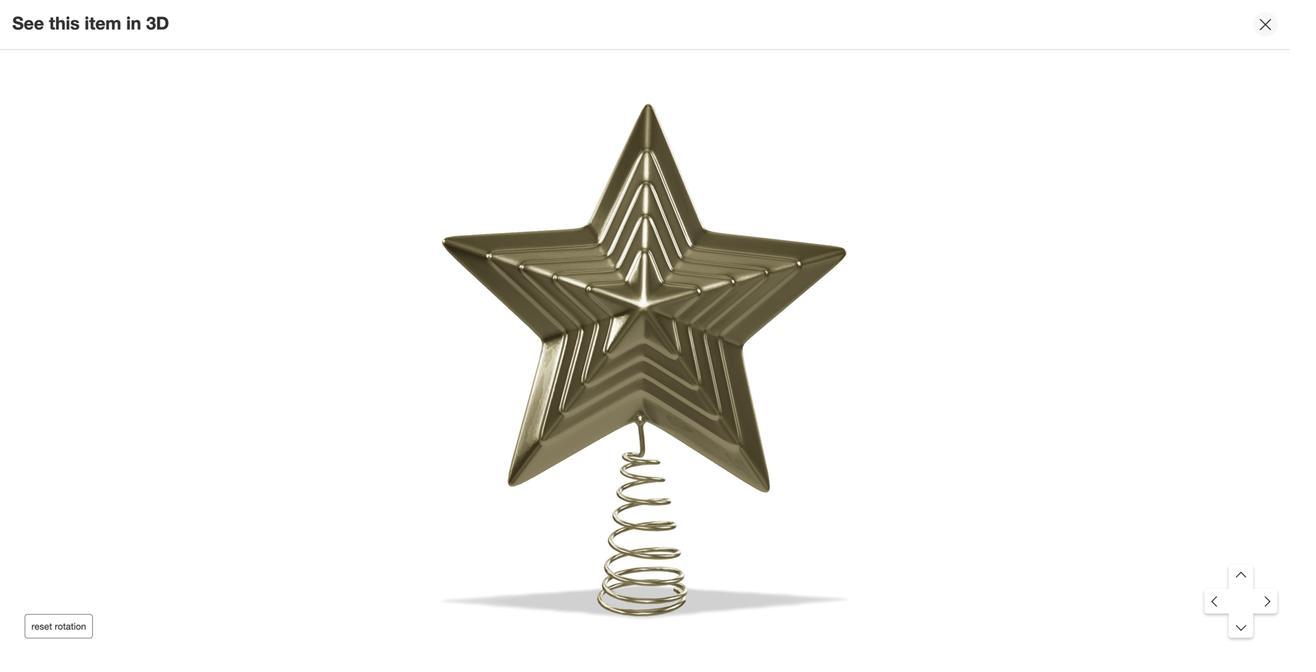 Task type: describe. For each thing, give the bounding box(es) containing it.
this inside button
[[570, 301, 587, 315]]

1 vertical spatial over
[[799, 474, 820, 487]]

for
[[737, 373, 752, 388]]

this inside dialog
[[49, 12, 80, 34]]

learn
[[670, 516, 694, 528]]

reset rotation button
[[25, 614, 93, 639]]

plan
[[482, 301, 503, 315]]

time
[[748, 456, 773, 471]]

save
[[694, 407, 722, 422]]

save 5% every day with redcard
[[694, 407, 804, 438]]

plan a space with this item button
[[466, 266, 627, 329]]

reset
[[31, 621, 52, 632]]

see this item in 3d
[[12, 12, 169, 34]]

eligible for registries
[[694, 373, 806, 388]]

from
[[720, 516, 739, 528]]

photo from bre, 6 of 9 image
[[379, 341, 627, 588]]

8.5&#34; plastic star christmas tree topper gold - wondershop&#8482;, 4 of 9 image
[[379, 6, 627, 254]]

with inside save 5% every day with redcard
[[694, 425, 716, 438]]

image gallery element
[[120, 0, 627, 634]]

add to cart button
[[685, 242, 748, 267]]

with inside 'pay over time with affirm on orders over $100'
[[694, 474, 716, 487]]

learn more from wondershop button
[[664, 510, 801, 534]]

reg
[[685, 195, 698, 206]]

on
[[750, 474, 762, 487]]

3d
[[146, 12, 169, 34]]

2 14.75" fabric santa with candy cane christmas tree topper red/white - wondershop™ image from the left
[[842, 46, 968, 172]]

space
[[515, 301, 544, 315]]

see this item in 3d dialog
[[0, 0, 1290, 650]]

wondershop
[[742, 516, 794, 528]]

rotate down by 22.5 degrees image
[[1229, 614, 1253, 638]]

rotation
[[55, 621, 86, 632]]

$12.75
[[685, 181, 717, 195]]

0 vertical spatial over
[[719, 456, 744, 471]]

eligible
[[694, 373, 734, 388]]

item inside plan a space with this item button
[[590, 301, 611, 315]]

5%
[[726, 407, 744, 422]]

to
[[712, 249, 721, 260]]

pay over time with affirm on orders over $100
[[694, 456, 846, 487]]

advertisement region
[[664, 547, 1170, 605]]

see
[[12, 12, 44, 34]]

1 14.75" fabric santa with candy cane christmas tree topper red/white - wondershop™ image from the left
[[685, 46, 811, 172]]



Task type: locate. For each thing, give the bounding box(es) containing it.
0 vertical spatial with
[[694, 425, 716, 438]]

with
[[694, 425, 716, 438], [694, 474, 716, 487]]

in
[[126, 12, 141, 34]]

1 horizontal spatial item
[[590, 301, 611, 315]]

0 horizontal spatial item
[[85, 12, 121, 34]]

pay
[[694, 456, 716, 471]]

with down save
[[694, 425, 716, 438]]

1 vertical spatial this
[[570, 301, 587, 315]]

reset rotation
[[31, 621, 86, 632]]

14.75" fabric santa with candy cane christmas tree topper red/white - wondershop™ image
[[685, 46, 811, 172], [842, 46, 968, 172]]

add
[[692, 249, 709, 260]]

rotate up by 22.5 degrees image
[[1229, 565, 1253, 590]]

this right with
[[570, 301, 587, 315]]

santa land candy stripe lane tree topper finial peppermint swirl feather tree 23o20170 image
[[1155, 46, 1281, 172]]

1 vertical spatial with
[[694, 474, 716, 487]]

cart
[[723, 249, 741, 260]]

with down pay
[[694, 474, 716, 487]]

0 horizontal spatial 14.75" fabric santa with candy cane christmas tree topper red/white - wondershop™ image
[[685, 46, 811, 172]]

every
[[748, 407, 780, 422]]

0 vertical spatial item
[[85, 12, 121, 34]]

redcard
[[719, 425, 762, 438]]

this
[[49, 12, 80, 34], [570, 301, 587, 315]]

add to cart
[[692, 249, 741, 260]]

plan a space with this item
[[482, 301, 611, 315]]

1 horizontal spatial 14.75" fabric santa with candy cane christmas tree topper red/white - wondershop™ image
[[842, 46, 968, 172]]

orders
[[765, 474, 796, 487]]

rotate left by 22.5 degrees image
[[1205, 590, 1229, 614]]

0 vertical spatial this
[[49, 12, 80, 34]]

a
[[506, 301, 512, 315]]

registries
[[755, 373, 806, 388]]

this right see
[[49, 12, 80, 34]]

item
[[85, 12, 121, 34], [590, 301, 611, 315]]

more
[[696, 516, 717, 528]]

fabric poinsettia christmas tree topper - wondershop™ image
[[998, 46, 1124, 172]]

1 horizontal spatial over
[[799, 474, 820, 487]]

item inside see this item in 3d dialog
[[85, 12, 121, 34]]

affirm
[[719, 474, 747, 487]]

over up affirm
[[719, 456, 744, 471]]

0 horizontal spatial this
[[49, 12, 80, 34]]

item left in
[[85, 12, 121, 34]]

1 vertical spatial item
[[590, 301, 611, 315]]

with
[[547, 301, 567, 315]]

1 with from the top
[[694, 425, 716, 438]]

1 horizontal spatial this
[[570, 301, 587, 315]]

0 horizontal spatial over
[[719, 456, 744, 471]]

day
[[783, 407, 804, 422]]

rotate right by 22.5 degrees image
[[1253, 590, 1278, 614]]

2 with from the top
[[694, 474, 716, 487]]

item right with
[[590, 301, 611, 315]]

$100
[[823, 474, 846, 487]]

over
[[719, 456, 744, 471], [799, 474, 820, 487]]

8.5&#34; plastic star christmas tree topper gold - wondershop&#8482;, 3 of 9 image
[[120, 6, 367, 254]]

learn more from wondershop
[[670, 516, 794, 528]]

over left $100
[[799, 474, 820, 487]]

$12.75 reg
[[685, 181, 717, 206]]



Task type: vqa. For each thing, say whether or not it's contained in the screenshot.
SAVE
yes



